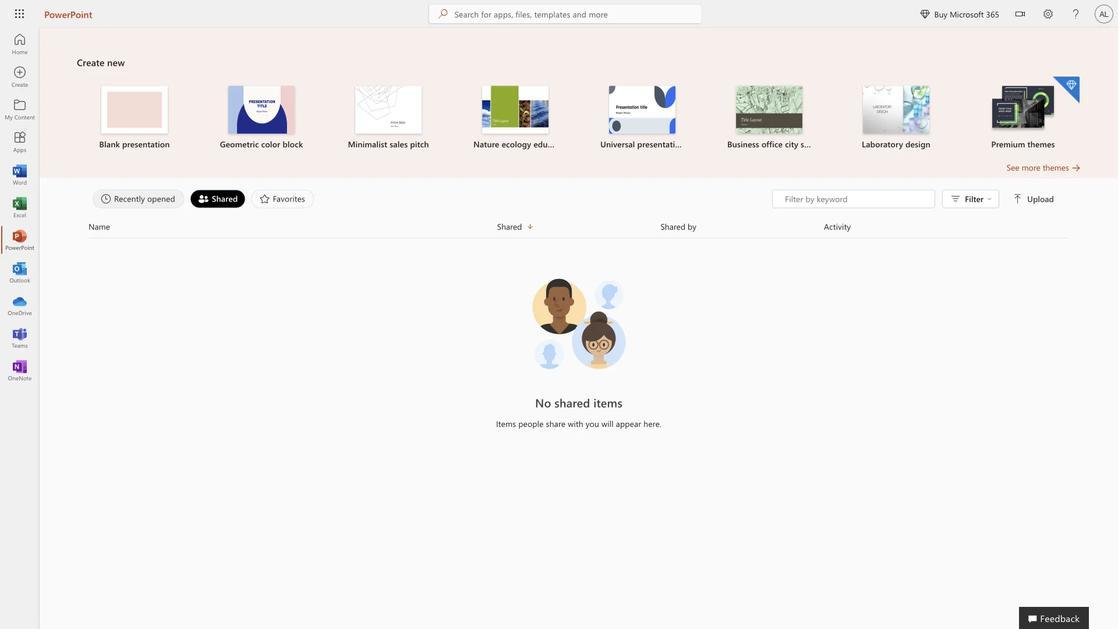Task type: locate. For each thing, give the bounding box(es) containing it.

[[921, 9, 930, 19]]

share
[[546, 418, 566, 429]]

0 vertical spatial themes
[[1028, 139, 1055, 149]]

shared
[[555, 395, 590, 410]]

no shared items
[[535, 395, 623, 410]]

tab list
[[90, 190, 772, 208]]

row
[[89, 220, 1069, 239]]

items
[[496, 418, 516, 429]]

365
[[986, 8, 1000, 19]]

shared for shared button
[[497, 221, 522, 232]]

tab list containing recently opened
[[90, 190, 772, 208]]

my content image
[[14, 104, 26, 115]]

no shared items main content
[[40, 28, 1118, 441]]

universal presentation
[[601, 139, 685, 149]]

create
[[77, 56, 105, 68]]

themes inside button
[[1043, 162, 1069, 173]]

geometric
[[220, 139, 259, 149]]


[[987, 197, 992, 201]]

powerpoint
[[44, 8, 92, 20]]

themes up see more themes
[[1028, 139, 1055, 149]]

 upload
[[1014, 193, 1054, 204]]

2 presentation from the left
[[637, 139, 685, 149]]

activity, column 4 of 4 column header
[[824, 220, 1069, 233]]

shared by button
[[661, 220, 824, 233]]

laboratory
[[862, 139, 903, 149]]

empty state icon image
[[527, 271, 631, 376]]

see more themes
[[1007, 162, 1069, 173]]

home image
[[14, 38, 26, 50]]

themes right more
[[1043, 162, 1069, 173]]

2 horizontal spatial shared
[[661, 221, 686, 232]]

1 vertical spatial themes
[[1043, 162, 1069, 173]]


[[1014, 194, 1023, 204]]

blank presentation element
[[78, 86, 191, 150]]

shared inside button
[[497, 221, 522, 232]]

themes
[[1028, 139, 1055, 149], [1043, 162, 1069, 173]]

recently opened element
[[93, 190, 184, 208]]

minimalist sales pitch element
[[332, 86, 445, 150]]

Filter by keyword text field
[[784, 193, 929, 205]]

0 horizontal spatial presentation
[[122, 139, 170, 149]]

feedback
[[1040, 612, 1080, 624]]

status
[[772, 190, 1057, 208]]

shared inside button
[[661, 221, 686, 232]]

None search field
[[429, 5, 702, 23]]

list
[[77, 75, 1081, 162]]

list containing blank presentation
[[77, 75, 1081, 162]]

onedrive image
[[14, 299, 26, 311]]

premium
[[992, 139, 1025, 149]]

shared
[[212, 193, 238, 204], [497, 221, 522, 232], [661, 221, 686, 232]]

shared for shared by
[[661, 221, 686, 232]]

 buy microsoft 365
[[921, 8, 1000, 19]]

presentation
[[122, 139, 170, 149], [637, 139, 685, 149]]

outlook image
[[14, 267, 26, 278]]

status containing filter
[[772, 190, 1057, 208]]

design
[[906, 139, 931, 149]]

shared tab
[[187, 190, 248, 208]]

minimalist
[[348, 139, 387, 149]]

items
[[594, 395, 623, 410]]

universal presentation image
[[609, 86, 676, 134]]

nature ecology education photo presentation image
[[482, 86, 549, 134]]

shared element
[[190, 190, 245, 208]]

0 horizontal spatial shared
[[212, 193, 238, 204]]

name button
[[89, 220, 497, 233]]

premium templates diamond image
[[1053, 77, 1080, 103]]

blank presentation
[[99, 139, 170, 149]]

row inside the no shared items main content
[[89, 220, 1069, 239]]

1 horizontal spatial shared
[[497, 221, 522, 232]]

 button
[[1007, 0, 1034, 30]]

geometric color block element
[[205, 86, 318, 150]]

no
[[535, 395, 551, 410]]

none search field inside the powerpoint banner
[[429, 5, 702, 23]]

nature ecology education photo presentation element
[[459, 86, 572, 150]]

presentation for blank presentation
[[122, 139, 170, 149]]

color
[[261, 139, 280, 149]]

1 presentation from the left
[[122, 139, 170, 149]]

minimalist sales pitch image
[[355, 86, 422, 134]]

recently
[[114, 193, 145, 204]]

universal
[[601, 139, 635, 149]]

premium themes
[[992, 139, 1055, 149]]

row containing name
[[89, 220, 1069, 239]]

al button
[[1090, 0, 1118, 28]]

will
[[602, 418, 614, 429]]

presentation right blank on the top
[[122, 139, 170, 149]]

themes inside list
[[1028, 139, 1055, 149]]

1 horizontal spatial presentation
[[637, 139, 685, 149]]

filter
[[965, 193, 984, 204]]

laboratory design image
[[863, 86, 930, 134]]

navigation
[[0, 28, 40, 387]]

sales
[[390, 139, 408, 149]]

by
[[688, 221, 697, 232]]

Search box. Suggestions appear as you type. search field
[[455, 5, 702, 23]]

presentation down universal presentation image
[[637, 139, 685, 149]]

geometric color block
[[220, 139, 303, 149]]

powerpoint image
[[14, 234, 26, 246]]

create new
[[77, 56, 125, 68]]



Task type: describe. For each thing, give the bounding box(es) containing it.
people
[[519, 418, 544, 429]]

powerpoint banner
[[0, 0, 1118, 30]]

shared button
[[497, 220, 661, 233]]

apps image
[[14, 136, 26, 148]]

favorites element
[[251, 190, 314, 208]]

al
[[1100, 9, 1109, 18]]

laboratory design element
[[840, 86, 953, 150]]

tab list inside the no shared items main content
[[90, 190, 772, 208]]

block
[[283, 139, 303, 149]]

no shared items status
[[334, 395, 824, 411]]

universal presentation element
[[586, 86, 699, 150]]

opened
[[147, 193, 175, 204]]

you
[[586, 418, 599, 429]]

with
[[568, 418, 583, 429]]

appear
[[616, 418, 641, 429]]

premium themes image
[[990, 86, 1057, 133]]

filter 
[[965, 193, 992, 204]]

shared by
[[661, 221, 697, 232]]

word image
[[14, 169, 26, 181]]

activity
[[824, 221, 851, 232]]

presentation for universal presentation
[[637, 139, 685, 149]]

microsoft
[[950, 8, 984, 19]]

more
[[1022, 162, 1041, 173]]

excel image
[[14, 202, 26, 213]]

blank
[[99, 139, 120, 149]]

pitch
[[410, 139, 429, 149]]

list inside the no shared items main content
[[77, 75, 1081, 162]]

items people share with you will appear here.
[[496, 418, 662, 429]]

new
[[107, 56, 125, 68]]

see more themes button
[[1007, 162, 1081, 173]]

favorites
[[273, 193, 305, 204]]


[[1016, 9, 1025, 19]]

name
[[89, 221, 110, 232]]

items people share with you will appear here. status
[[334, 418, 824, 430]]

laboratory design
[[862, 139, 931, 149]]

see
[[1007, 162, 1020, 173]]

business office city sketch presentation background (widescreen) image
[[736, 86, 803, 134]]

create image
[[14, 71, 26, 83]]

here.
[[644, 418, 662, 429]]

teams image
[[14, 332, 26, 344]]

onenote image
[[14, 365, 26, 376]]

premium themes element
[[967, 77, 1080, 150]]

shared inside tab
[[212, 193, 238, 204]]

upload
[[1028, 193, 1054, 204]]

business office city sketch presentation background (widescreen) element
[[713, 86, 826, 150]]

recently opened tab
[[90, 190, 187, 208]]

minimalist sales pitch
[[348, 139, 429, 149]]

recently opened
[[114, 193, 175, 204]]

buy
[[935, 8, 948, 19]]

geometric color block image
[[228, 86, 295, 134]]

feedback button
[[1019, 607, 1089, 629]]



Task type: vqa. For each thing, say whether or not it's contained in the screenshot.
region
no



